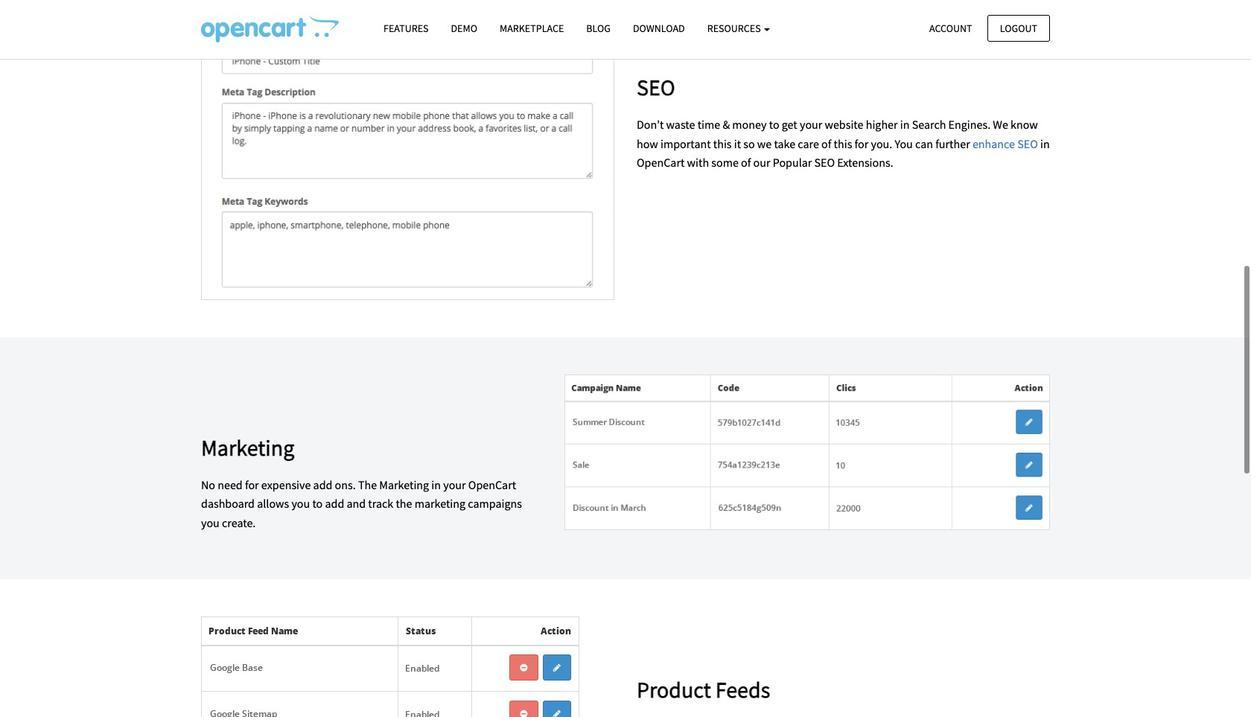 Task type: describe. For each thing, give the bounding box(es) containing it.
dashboard
[[201, 496, 255, 511]]

resources
[[707, 22, 763, 35]]

engines.
[[949, 117, 991, 132]]

in inside don't waste time & money to get your website higher in search engines. we know how important this it so we take care of this for you. you can further
[[900, 117, 910, 132]]

with
[[687, 155, 709, 170]]

need
[[218, 477, 243, 492]]

product feeds
[[637, 675, 770, 704]]

0 vertical spatial marketing
[[201, 433, 294, 461]]

demo
[[451, 22, 477, 35]]

don't
[[637, 117, 664, 132]]

allows
[[257, 496, 289, 511]]

in inside in opencart with some of our popular seo extensions.
[[1041, 136, 1050, 151]]

so
[[744, 136, 755, 151]]

opencart inside no need for expensive add ons. the marketing in your opencart dashboard allows you to add and track the marketing campaigns you create.
[[468, 477, 516, 492]]

resources link
[[696, 16, 782, 42]]

time
[[698, 117, 720, 132]]

seo inside in opencart with some of our popular seo extensions.
[[814, 155, 835, 170]]

marketplace link
[[489, 16, 575, 42]]

enhance seo link
[[973, 136, 1038, 151]]

the
[[396, 496, 412, 511]]

of inside in opencart with some of our popular seo extensions.
[[741, 155, 751, 170]]

2 this from the left
[[834, 136, 852, 151]]

it
[[734, 136, 741, 151]]

in opencart with some of our popular seo extensions.
[[637, 136, 1050, 170]]

features link
[[372, 16, 440, 42]]

opencart inside in opencart with some of our popular seo extensions.
[[637, 155, 685, 170]]

opencart - features image
[[201, 16, 339, 42]]

marketing inside no need for expensive add ons. the marketing in your opencart dashboard allows you to add and track the marketing campaigns you create.
[[379, 477, 429, 492]]

demo link
[[440, 16, 489, 42]]

for inside don't waste time & money to get your website higher in search engines. we know how important this it so we take care of this for you. you can further
[[855, 136, 869, 151]]

you.
[[871, 136, 892, 151]]

enhance
[[973, 136, 1015, 151]]

to inside don't waste time & money to get your website higher in search engines. we know how important this it so we take care of this for you. you can further
[[769, 117, 779, 132]]

campaigns
[[468, 496, 522, 511]]

to inside no need for expensive add ons. the marketing in your opencart dashboard allows you to add and track the marketing campaigns you create.
[[312, 496, 323, 511]]

seo image
[[201, 14, 614, 300]]

&
[[723, 117, 730, 132]]

0 vertical spatial add
[[313, 477, 332, 492]]

in inside no need for expensive add ons. the marketing in your opencart dashboard allows you to add and track the marketing campaigns you create.
[[432, 477, 441, 492]]

further
[[936, 136, 970, 151]]

1 vertical spatial you
[[201, 515, 220, 530]]

no need for expensive add ons. the marketing in your opencart dashboard allows you to add and track the marketing campaigns you create.
[[201, 477, 522, 530]]

product
[[637, 675, 711, 704]]

marketplace
[[500, 22, 564, 35]]

blog
[[586, 22, 611, 35]]

your inside don't waste time & money to get your website higher in search engines. we know how important this it so we take care of this for you. you can further
[[800, 117, 823, 132]]

marketing image
[[564, 374, 1050, 530]]

important
[[661, 136, 711, 151]]

how
[[637, 136, 658, 151]]

we
[[993, 117, 1008, 132]]

expensive
[[261, 477, 311, 492]]

1 vertical spatial seo
[[1018, 136, 1038, 151]]

create.
[[222, 515, 256, 530]]

no
[[201, 477, 215, 492]]



Task type: vqa. For each thing, say whether or not it's contained in the screenshot.
the top 'AND'
no



Task type: locate. For each thing, give the bounding box(es) containing it.
of left our
[[741, 155, 751, 170]]

1 horizontal spatial in
[[900, 117, 910, 132]]

2 vertical spatial seo
[[814, 155, 835, 170]]

feeds
[[716, 675, 770, 704]]

you down expensive
[[292, 496, 310, 511]]

1 vertical spatial marketing
[[379, 477, 429, 492]]

search
[[912, 117, 946, 132]]

1 this from the left
[[713, 136, 732, 151]]

1 vertical spatial for
[[245, 477, 259, 492]]

this
[[713, 136, 732, 151], [834, 136, 852, 151]]

you down dashboard on the left bottom
[[201, 515, 220, 530]]

money
[[732, 117, 767, 132]]

know
[[1011, 117, 1038, 132]]

opencart up campaigns at the bottom left
[[468, 477, 516, 492]]

seo down care
[[814, 155, 835, 170]]

1 horizontal spatial seo
[[814, 155, 835, 170]]

1 horizontal spatial of
[[822, 136, 832, 151]]

1 horizontal spatial this
[[834, 136, 852, 151]]

website
[[825, 117, 864, 132]]

1 vertical spatial add
[[325, 496, 344, 511]]

0 horizontal spatial to
[[312, 496, 323, 511]]

0 vertical spatial in
[[900, 117, 910, 132]]

to left the get
[[769, 117, 779, 132]]

1 horizontal spatial your
[[800, 117, 823, 132]]

account
[[930, 21, 972, 35]]

0 horizontal spatial seo
[[637, 73, 675, 101]]

and
[[347, 496, 366, 511]]

in right enhance seo
[[1041, 136, 1050, 151]]

enhance seo
[[973, 136, 1038, 151]]

blog link
[[575, 16, 622, 42]]

0 horizontal spatial you
[[201, 515, 220, 530]]

0 vertical spatial seo
[[637, 73, 675, 101]]

account link
[[917, 15, 985, 42]]

logout link
[[987, 15, 1050, 42]]

1 horizontal spatial you
[[292, 496, 310, 511]]

2 horizontal spatial in
[[1041, 136, 1050, 151]]

logout
[[1000, 21, 1038, 35]]

of inside don't waste time & money to get your website higher in search engines. we know how important this it so we take care of this for you. you can further
[[822, 136, 832, 151]]

your up care
[[800, 117, 823, 132]]

1 vertical spatial your
[[443, 477, 466, 492]]

seo down the 'know'
[[1018, 136, 1038, 151]]

0 vertical spatial for
[[855, 136, 869, 151]]

1 vertical spatial in
[[1041, 136, 1050, 151]]

2 horizontal spatial seo
[[1018, 136, 1038, 151]]

for up extensions.
[[855, 136, 869, 151]]

0 vertical spatial to
[[769, 117, 779, 132]]

this down website at right
[[834, 136, 852, 151]]

care
[[798, 136, 819, 151]]

of right care
[[822, 136, 832, 151]]

features
[[384, 22, 429, 35]]

0 horizontal spatial opencart
[[468, 477, 516, 492]]

your up marketing
[[443, 477, 466, 492]]

take
[[774, 136, 796, 151]]

for right the need
[[245, 477, 259, 492]]

to left and
[[312, 496, 323, 511]]

marketing
[[201, 433, 294, 461], [379, 477, 429, 492]]

0 horizontal spatial in
[[432, 477, 441, 492]]

in up you
[[900, 117, 910, 132]]

0 vertical spatial you
[[292, 496, 310, 511]]

the
[[358, 477, 377, 492]]

marketing
[[415, 496, 466, 511]]

1 vertical spatial to
[[312, 496, 323, 511]]

add
[[313, 477, 332, 492], [325, 496, 344, 511]]

seo up don't
[[637, 73, 675, 101]]

0 horizontal spatial of
[[741, 155, 751, 170]]

our
[[753, 155, 771, 170]]

0 horizontal spatial for
[[245, 477, 259, 492]]

1 horizontal spatial opencart
[[637, 155, 685, 170]]

track
[[368, 496, 393, 511]]

your inside no need for expensive add ons. the marketing in your opencart dashboard allows you to add and track the marketing campaigns you create.
[[443, 477, 466, 492]]

this left it
[[713, 136, 732, 151]]

you
[[895, 136, 913, 151]]

get
[[782, 117, 798, 132]]

we
[[757, 136, 772, 151]]

in
[[900, 117, 910, 132], [1041, 136, 1050, 151], [432, 477, 441, 492]]

0 vertical spatial your
[[800, 117, 823, 132]]

1 vertical spatial of
[[741, 155, 751, 170]]

opencart
[[637, 155, 685, 170], [468, 477, 516, 492]]

add left ons.
[[313, 477, 332, 492]]

2 vertical spatial in
[[432, 477, 441, 492]]

of
[[822, 136, 832, 151], [741, 155, 751, 170]]

1 horizontal spatial marketing
[[379, 477, 429, 492]]

ons.
[[335, 477, 356, 492]]

download link
[[622, 16, 696, 42]]

1 horizontal spatial for
[[855, 136, 869, 151]]

0 horizontal spatial marketing
[[201, 433, 294, 461]]

seo
[[637, 73, 675, 101], [1018, 136, 1038, 151], [814, 155, 835, 170]]

in up marketing
[[432, 477, 441, 492]]

opencart down how
[[637, 155, 685, 170]]

can
[[915, 136, 933, 151]]

you
[[292, 496, 310, 511], [201, 515, 220, 530]]

0 horizontal spatial your
[[443, 477, 466, 492]]

1 horizontal spatial to
[[769, 117, 779, 132]]

0 vertical spatial of
[[822, 136, 832, 151]]

for
[[855, 136, 869, 151], [245, 477, 259, 492]]

popular
[[773, 155, 812, 170]]

0 vertical spatial opencart
[[637, 155, 685, 170]]

your
[[800, 117, 823, 132], [443, 477, 466, 492]]

to
[[769, 117, 779, 132], [312, 496, 323, 511]]

product feeds image
[[201, 617, 579, 717]]

add left and
[[325, 496, 344, 511]]

extensions.
[[837, 155, 894, 170]]

marketing up the
[[379, 477, 429, 492]]

0 horizontal spatial this
[[713, 136, 732, 151]]

download
[[633, 22, 685, 35]]

don't waste time & money to get your website higher in search engines. we know how important this it so we take care of this for you. you can further
[[637, 117, 1038, 151]]

higher
[[866, 117, 898, 132]]

marketing up the need
[[201, 433, 294, 461]]

for inside no need for expensive add ons. the marketing in your opencart dashboard allows you to add and track the marketing campaigns you create.
[[245, 477, 259, 492]]

some
[[712, 155, 739, 170]]

1 vertical spatial opencart
[[468, 477, 516, 492]]

waste
[[666, 117, 695, 132]]



